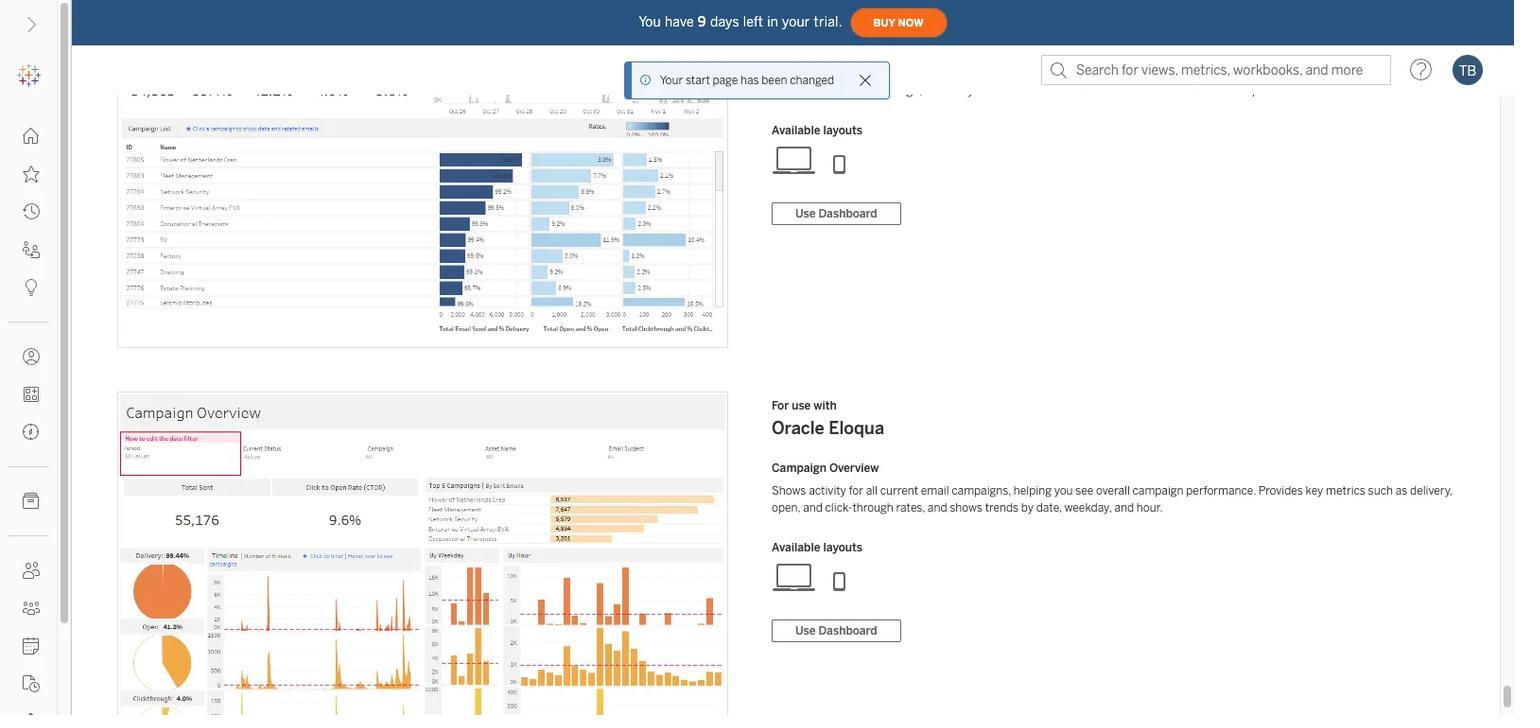 Task type: locate. For each thing, give the bounding box(es) containing it.
email up rates, at the right of the page
[[921, 484, 949, 498]]

0 vertical spatial you
[[797, 67, 815, 80]]

available up laptop image
[[772, 541, 821, 554]]

shows
[[1207, 67, 1241, 80], [772, 484, 806, 498]]

clicked-
[[838, 84, 879, 97]]

have
[[665, 14, 694, 30]]

trends
[[985, 501, 1019, 515]]

for
[[772, 399, 789, 412]]

your
[[660, 74, 683, 87]]

available up laptop icon
[[772, 124, 821, 137]]

campaign
[[1026, 67, 1077, 80], [1133, 484, 1184, 498]]

0 horizontal spatial shows
[[772, 484, 806, 498]]

navigation panel element
[[0, 57, 57, 715]]

email
[[995, 67, 1023, 80], [1080, 84, 1108, 97], [921, 484, 949, 498]]

1 vertical spatial available layouts
[[772, 541, 863, 554]]

0 vertical spatial metrics
[[908, 67, 948, 80]]

you left see
[[1055, 484, 1073, 498]]

0 horizontal spatial email
[[921, 484, 949, 498]]

0 vertical spatial for
[[950, 67, 965, 80]]

0 horizontal spatial campaign
[[1026, 67, 1077, 80]]

1 horizontal spatial for
[[950, 67, 965, 80]]

your
[[782, 14, 810, 30]]

lets
[[947, 84, 966, 97]]

2 horizontal spatial email
[[1080, 84, 1108, 97]]

use
[[792, 399, 811, 412]]

0 vertical spatial campaign
[[1026, 67, 1077, 80]]

schedules image
[[23, 638, 40, 655]]

hour.
[[1137, 501, 1163, 515]]

use dashboard button
[[358, 150, 487, 173], [772, 202, 901, 225], [358, 567, 487, 590], [772, 620, 901, 642]]

weekday,
[[1065, 501, 1112, 515]]

by
[[1022, 501, 1034, 515]]

personal space image
[[23, 348, 40, 365]]

dive
[[818, 67, 839, 80]]

metrics inside campaign overview shows activity for all current email campaigns, helping you see overall campaign performance. provides key metrics such as delivery, open, and click-through rates, and shows trends by date, weekday, and hour.
[[1326, 484, 1366, 498]]

1 vertical spatial for
[[849, 484, 864, 498]]

1 horizontal spatial each
[[1052, 84, 1077, 97]]

and
[[816, 84, 836, 97], [925, 84, 944, 97], [803, 501, 823, 515], [928, 501, 947, 515], [1115, 501, 1134, 515]]

use dashboard
[[382, 155, 464, 168], [796, 207, 877, 220], [382, 572, 464, 585], [796, 624, 877, 638]]

click-
[[825, 501, 853, 515]]

0 vertical spatial each
[[968, 67, 992, 80]]

overall
[[1096, 484, 1130, 498]]

shared with me image
[[23, 241, 40, 258]]

page
[[713, 74, 738, 87]]

1 vertical spatial email
[[1080, 84, 1108, 97]]

0 vertical spatial layouts
[[823, 124, 863, 137]]

for left all
[[849, 484, 864, 498]]

1 available layouts from the top
[[772, 124, 863, 137]]

recommendations image
[[23, 279, 40, 296]]

metrics right key
[[1326, 484, 1366, 498]]

0 horizontal spatial metrics
[[908, 67, 948, 80]]

to right asset
[[1141, 84, 1151, 97]]

1 vertical spatial campaign
[[1133, 484, 1184, 498]]

campaign up down
[[1026, 67, 1077, 80]]

buy now
[[874, 17, 924, 29]]

and left lets
[[925, 84, 944, 97]]

performance.
[[1134, 67, 1204, 80], [1252, 84, 1323, 97], [1187, 484, 1256, 498]]

now
[[898, 17, 924, 29]]

each
[[968, 67, 992, 80], [1052, 84, 1077, 97]]

metrics up through,
[[908, 67, 948, 80]]

2 vertical spatial email
[[921, 484, 949, 498]]

you inside campaign overview shows activity for all current email campaigns, helping you see overall campaign performance. provides key metrics such as delivery, open, and click-through rates, and shows trends by date, weekday, and hour.
[[1055, 484, 1073, 498]]

1 vertical spatial you
[[968, 84, 987, 97]]

2 horizontal spatial you
[[1055, 484, 1073, 498]]

start
[[686, 74, 710, 87]]

1 horizontal spatial you
[[968, 84, 987, 97]]

performance. up examine
[[1134, 67, 1204, 80]]

you have 9 days left in your trial.
[[639, 14, 843, 30]]

performance. left provides
[[1187, 484, 1256, 498]]

available layouts up phone image
[[772, 124, 863, 137]]

date,
[[1037, 501, 1062, 515]]

through,
[[879, 84, 922, 97]]

0 horizontal spatial for
[[849, 484, 864, 498]]

for inside campaign overview shows activity for all current email campaigns, helping you see overall campaign performance. provides key metrics such as delivery, open, and click-through rates, and shows trends by date, weekday, and hour.
[[849, 484, 864, 498]]

groups image
[[23, 600, 40, 617]]

you up the opened, at the top right of the page
[[797, 67, 815, 80]]

2 vertical spatial performance.
[[1187, 484, 1256, 498]]

2 available layouts from the top
[[772, 541, 863, 554]]

1 horizontal spatial to
[[1141, 84, 1151, 97]]

available layouts
[[772, 124, 863, 137], [772, 541, 863, 554]]

jobs image
[[23, 675, 40, 692]]

metrics inside lets you dive into detailed metrics for each email campaign to analyze performance. shows the funnel of emails sent, delivered, opened, and clicked-through, and lets you break down each email asset to examine individual performance.
[[908, 67, 948, 80]]

shows up open,
[[772, 484, 806, 498]]

Search for views, metrics, workbooks, and more text field
[[1042, 55, 1392, 85]]

campaign overview image
[[118, 393, 727, 715]]

1 horizontal spatial metrics
[[1326, 484, 1366, 498]]

0 vertical spatial email
[[995, 67, 1023, 80]]

as
[[1396, 484, 1408, 498]]

performance. down funnel
[[1252, 84, 1323, 97]]

phone image
[[817, 145, 863, 175]]

email down analyze
[[1080, 84, 1108, 97]]

and right rates, at the right of the page
[[928, 501, 947, 515]]

metrics
[[908, 67, 948, 80], [1326, 484, 1366, 498]]

0 vertical spatial available layouts
[[772, 124, 863, 137]]

2 vertical spatial you
[[1055, 484, 1073, 498]]

for inside lets you dive into detailed metrics for each email campaign to analyze performance. shows the funnel of emails sent, delivered, opened, and clicked-through, and lets you break down each email asset to examine individual performance.
[[950, 67, 965, 80]]

available
[[772, 124, 821, 137], [772, 541, 821, 554]]

each right down
[[1052, 84, 1077, 97]]

1 vertical spatial shows
[[772, 484, 806, 498]]

1 horizontal spatial email
[[995, 67, 1023, 80]]

0 vertical spatial shows
[[1207, 67, 1241, 80]]

to left analyze
[[1079, 67, 1090, 80]]

such
[[1369, 484, 1394, 498]]

you
[[639, 14, 661, 30]]

1 horizontal spatial shows
[[1207, 67, 1241, 80]]

each up break at the top of the page
[[968, 67, 992, 80]]

to
[[1079, 67, 1090, 80], [1141, 84, 1151, 97]]

favorites image
[[23, 166, 40, 183]]

for up lets
[[950, 67, 965, 80]]

use
[[382, 155, 402, 168], [796, 207, 816, 220], [382, 572, 402, 585], [796, 624, 816, 638]]

tasks image
[[23, 713, 40, 715]]

individual
[[1200, 84, 1250, 97]]

sent,
[[1348, 67, 1373, 80]]

1 vertical spatial layouts
[[823, 541, 863, 554]]

0 horizontal spatial each
[[968, 67, 992, 80]]

layouts up phone image
[[823, 124, 863, 137]]

layouts
[[823, 124, 863, 137], [823, 541, 863, 554]]

available layouts up phone icon
[[772, 541, 863, 554]]

email up break at the top of the page
[[995, 67, 1023, 80]]

1 horizontal spatial campaign
[[1133, 484, 1184, 498]]

buy now button
[[850, 8, 948, 38]]

in
[[767, 14, 779, 30]]

changed
[[790, 74, 835, 87]]

0 vertical spatial to
[[1079, 67, 1090, 80]]

external assets image
[[23, 493, 40, 510]]

opened,
[[772, 84, 814, 97]]

layouts up phone icon
[[823, 541, 863, 554]]

0 vertical spatial available
[[772, 124, 821, 137]]

oracle
[[772, 418, 825, 439]]

explore image
[[23, 424, 40, 441]]

your start page has been changed alert
[[660, 72, 835, 89]]

1 vertical spatial available
[[772, 541, 821, 554]]

campaign up "hour."
[[1133, 484, 1184, 498]]

for
[[950, 67, 965, 80], [849, 484, 864, 498]]

1 vertical spatial metrics
[[1326, 484, 1366, 498]]

activity
[[809, 484, 847, 498]]

left
[[743, 14, 764, 30]]

you
[[797, 67, 815, 80], [968, 84, 987, 97], [1055, 484, 1073, 498]]

dashboard
[[405, 155, 464, 168], [819, 207, 877, 220], [405, 572, 464, 585], [819, 624, 877, 638]]

you right lets
[[968, 84, 987, 97]]

examine
[[1154, 84, 1198, 97]]

shows up individual
[[1207, 67, 1241, 80]]

campaign overview shows activity for all current email campaigns, helping you see overall campaign performance. provides key metrics such as delivery, open, and click-through rates, and shows trends by date, weekday, and hour.
[[772, 462, 1453, 515]]

overview
[[830, 462, 879, 475]]

2 available from the top
[[772, 541, 821, 554]]



Task type: vqa. For each thing, say whether or not it's contained in the screenshot.
layouts
yes



Task type: describe. For each thing, give the bounding box(es) containing it.
laptop image
[[772, 145, 817, 175]]

of
[[1298, 67, 1309, 80]]

campaign inside campaign overview shows activity for all current email campaigns, helping you see overall campaign performance. provides key metrics such as delivery, open, and click-through rates, and shows trends by date, weekday, and hour.
[[1133, 484, 1184, 498]]

2 layouts from the top
[[823, 541, 863, 554]]

and down the activity
[[803, 501, 823, 515]]

down
[[1021, 84, 1050, 97]]

campaign inside lets you dive into detailed metrics for each email campaign to analyze performance. shows the funnel of emails sent, delivered, opened, and clicked-through, and lets you break down each email asset to examine individual performance.
[[1026, 67, 1077, 80]]

lets you dive into detailed metrics for each email campaign to analyze performance. shows the funnel of emails sent, delivered, opened, and clicked-through, and lets you break down each email asset to examine individual performance.
[[772, 67, 1425, 97]]

campaigns,
[[952, 484, 1011, 498]]

recents image
[[23, 203, 40, 220]]

your start page has been changed
[[660, 74, 835, 87]]

1 available from the top
[[772, 124, 821, 137]]

detailed
[[864, 67, 906, 80]]

open,
[[772, 501, 801, 515]]

provides
[[1259, 484, 1303, 498]]

and down overall
[[1115, 501, 1134, 515]]

delivered,
[[1376, 67, 1425, 80]]

key
[[1306, 484, 1324, 498]]

0 horizontal spatial you
[[797, 67, 815, 80]]

eloqua
[[829, 418, 885, 439]]

helping
[[1014, 484, 1052, 498]]

buy
[[874, 17, 896, 29]]

home image
[[23, 128, 40, 145]]

shows
[[950, 501, 983, 515]]

main navigation. press the up and down arrow keys to access links. element
[[0, 117, 57, 715]]

for use with oracle eloqua
[[772, 399, 885, 439]]

delivery,
[[1411, 484, 1453, 498]]

1 vertical spatial each
[[1052, 84, 1077, 97]]

analyze
[[1093, 67, 1132, 80]]

lets
[[772, 67, 794, 80]]

has
[[741, 74, 759, 87]]

campaign details image
[[118, 0, 727, 347]]

emails
[[1311, 67, 1345, 80]]

see
[[1076, 484, 1094, 498]]

days
[[710, 14, 740, 30]]

with
[[814, 399, 837, 412]]

1 vertical spatial to
[[1141, 84, 1151, 97]]

0 horizontal spatial to
[[1079, 67, 1090, 80]]

into
[[842, 67, 862, 80]]

asset
[[1110, 84, 1138, 97]]

1 vertical spatial performance.
[[1252, 84, 1323, 97]]

funnel
[[1263, 67, 1296, 80]]

the
[[1244, 67, 1261, 80]]

collections image
[[23, 386, 40, 403]]

all
[[866, 484, 878, 498]]

campaign
[[772, 462, 827, 475]]

been
[[762, 74, 788, 87]]

9
[[698, 14, 707, 30]]

1 layouts from the top
[[823, 124, 863, 137]]

info image
[[639, 74, 653, 87]]

laptop image
[[772, 562, 817, 592]]

and down 'dive'
[[816, 84, 836, 97]]

phone image
[[817, 562, 863, 592]]

0 vertical spatial performance.
[[1134, 67, 1204, 80]]

email inside campaign overview shows activity for all current email campaigns, helping you see overall campaign performance. provides key metrics such as delivery, open, and click-through rates, and shows trends by date, weekday, and hour.
[[921, 484, 949, 498]]

current
[[880, 484, 919, 498]]

users image
[[23, 562, 40, 579]]

rates,
[[896, 501, 925, 515]]

performance. inside campaign overview shows activity for all current email campaigns, helping you see overall campaign performance. provides key metrics such as delivery, open, and click-through rates, and shows trends by date, weekday, and hour.
[[1187, 484, 1256, 498]]

shows inside campaign overview shows activity for all current email campaigns, helping you see overall campaign performance. provides key metrics such as delivery, open, and click-through rates, and shows trends by date, weekday, and hour.
[[772, 484, 806, 498]]

trial.
[[814, 14, 843, 30]]

break
[[990, 84, 1019, 97]]

through
[[853, 501, 894, 515]]

shows inside lets you dive into detailed metrics for each email campaign to analyze performance. shows the funnel of emails sent, delivered, opened, and clicked-through, and lets you break down each email asset to examine individual performance.
[[1207, 67, 1241, 80]]



